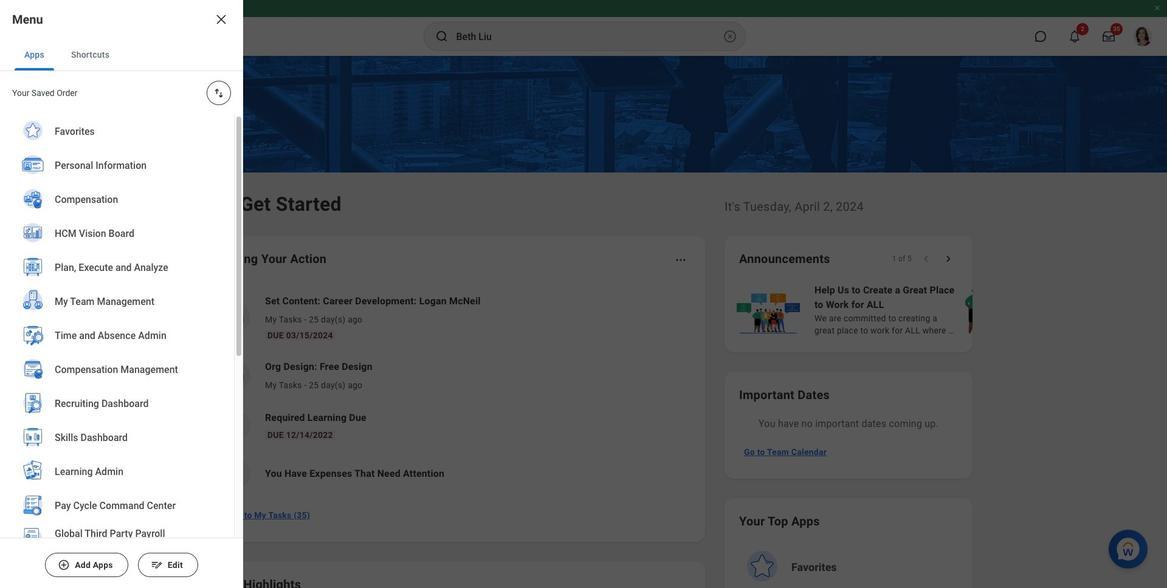 Task type: vqa. For each thing, say whether or not it's contained in the screenshot.
the topmost THE SAN FRANCISCO link
no



Task type: locate. For each thing, give the bounding box(es) containing it.
list
[[0, 115, 234, 588], [734, 282, 1167, 338], [209, 284, 691, 498]]

2 inbox image from the top
[[227, 367, 245, 385]]

notifications large image
[[1069, 30, 1081, 43]]

tab list
[[0, 39, 243, 71]]

dashboard expenses image
[[227, 465, 245, 483]]

list inside the global navigation dialog
[[0, 115, 234, 588]]

x image
[[214, 12, 229, 27]]

banner
[[0, 0, 1167, 56]]

0 vertical spatial inbox image
[[227, 308, 245, 326]]

1 vertical spatial inbox image
[[227, 367, 245, 385]]

status
[[892, 254, 912, 264]]

close environment banner image
[[1154, 4, 1161, 12]]

main content
[[0, 56, 1167, 588]]

inbox image
[[227, 308, 245, 326], [227, 367, 245, 385]]



Task type: describe. For each thing, give the bounding box(es) containing it.
plus circle image
[[58, 559, 70, 571]]

chevron left small image
[[920, 253, 932, 265]]

sort image
[[213, 87, 225, 99]]

inbox large image
[[1103, 30, 1115, 43]]

chevron right small image
[[942, 253, 954, 265]]

x circle image
[[722, 29, 737, 44]]

text edit image
[[151, 559, 163, 571]]

1 inbox image from the top
[[227, 308, 245, 326]]

search image
[[434, 29, 449, 44]]

profile logan mcneil element
[[1126, 23, 1160, 50]]

global navigation dialog
[[0, 0, 243, 588]]

book open image
[[227, 416, 245, 435]]



